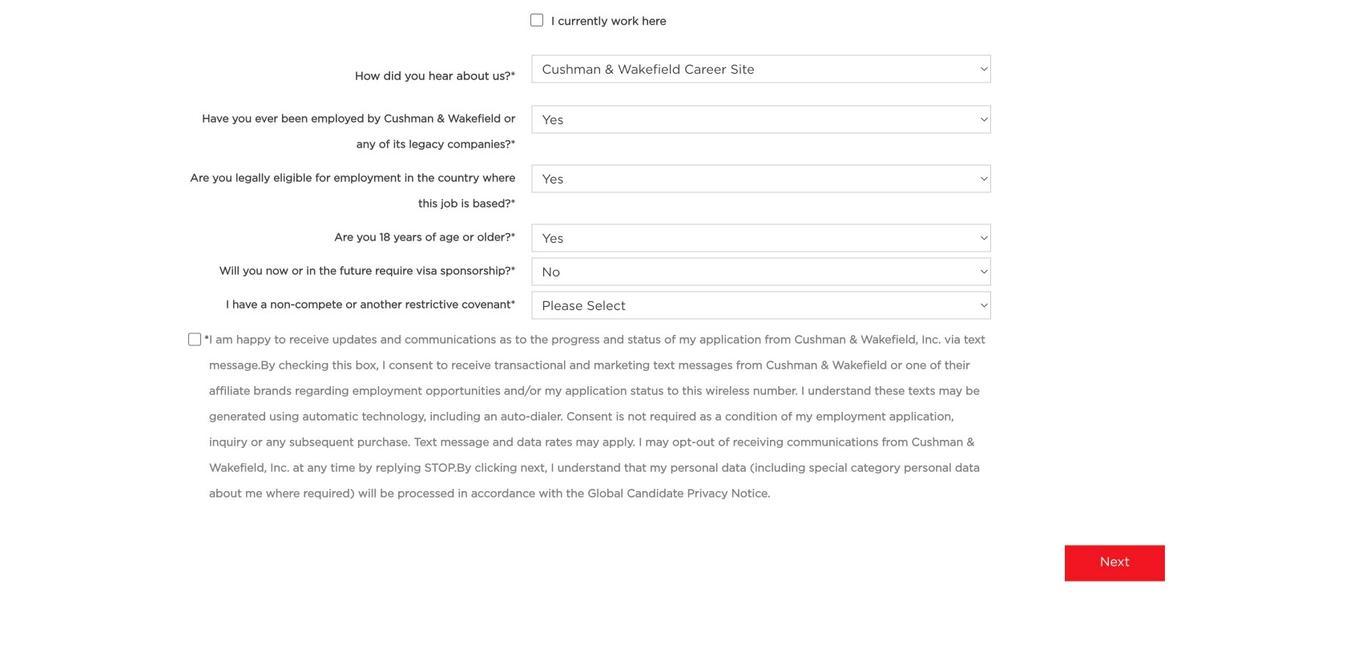 Task type: vqa. For each thing, say whether or not it's contained in the screenshot.
Personal Email Address email field
no



Task type: locate. For each thing, give the bounding box(es) containing it.
None checkbox
[[188, 333, 201, 346]]

I currently work here checkbox
[[531, 6, 543, 34]]



